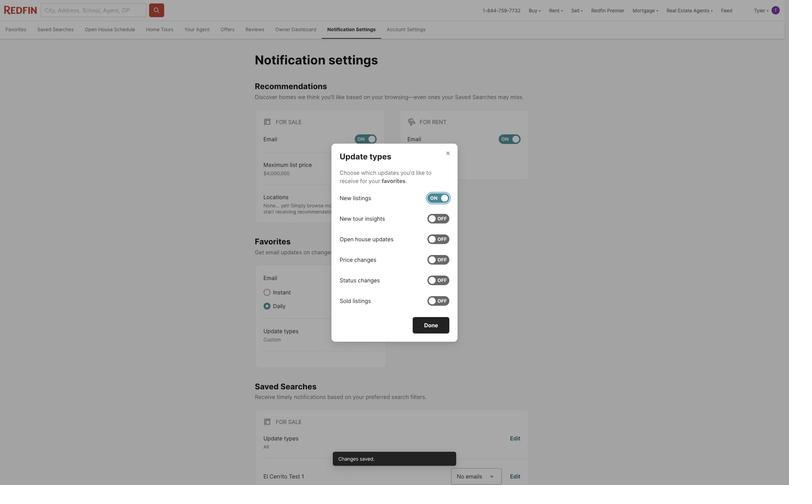 Task type: describe. For each thing, give the bounding box(es) containing it.
account settings link
[[381, 21, 431, 39]]

edit button for update types
[[510, 435, 521, 450]]

user photo image
[[772, 6, 780, 14]]

you'd
[[401, 169, 415, 176]]

like inside recommendations discover homes we think you'll like based on your browsing—even ones your saved searches may miss.
[[336, 94, 345, 100]]

0 vertical spatial instant radio
[[408, 150, 414, 157]]

edit for locations
[[366, 194, 377, 201]]

el
[[264, 473, 268, 480]]

settings for account settings
[[407, 26, 426, 32]]

you'll
[[321, 94, 335, 100]]

choose
[[340, 169, 360, 176]]

on inside recommendations discover homes we think you'll like based on your browsing—even ones your saved searches may miss.
[[364, 94, 370, 100]]

favorites link
[[0, 21, 32, 39]]

sale for email
[[288, 119, 302, 125]]

on for sale
[[357, 136, 365, 142]]

your agent link
[[179, 21, 215, 39]]

for left rent
[[420, 119, 431, 125]]

saved for saved searches
[[37, 26, 51, 32]]

for for el cerrito test 1
[[276, 419, 287, 426]]

test
[[289, 473, 300, 480]]

for sale for update types
[[276, 419, 302, 426]]

edit button for maximum list price
[[366, 161, 377, 176]]

open
[[85, 26, 97, 32]]

reviews link
[[240, 21, 270, 39]]

done
[[424, 322, 438, 329]]

saved searches
[[37, 26, 74, 32]]

owner
[[275, 26, 290, 32]]

update types all
[[264, 435, 299, 450]]

$4,000,000
[[264, 170, 290, 176]]

schedule
[[114, 26, 135, 32]]

all
[[264, 444, 269, 450]]

changes saved.
[[338, 456, 375, 462]]

feed button
[[717, 0, 750, 21]]

for sale for email
[[276, 119, 302, 125]]

simply
[[291, 203, 306, 209]]

feed
[[721, 7, 733, 13]]

your inside "saved searches receive timely notifications based on your preferred search filters."
[[353, 394, 364, 401]]

instant
[[273, 289, 291, 296]]

.
[[406, 177, 407, 184]]

your inside choose which updates you'd like to receive for your
[[369, 177, 380, 184]]

home tours link
[[141, 21, 179, 39]]

1-844-759-7732 link
[[483, 7, 521, 13]]

to inside favorites get email updates on changes to the homes in
[[335, 249, 340, 256]]

redfin
[[592, 7, 606, 13]]

open house schedule link
[[79, 21, 141, 39]]

email up instant
[[264, 275, 277, 282]]

none...
[[264, 203, 280, 209]]

notification settings
[[327, 26, 376, 32]]

settings
[[329, 52, 378, 68]]

start
[[264, 209, 274, 215]]

dashboard
[[292, 26, 317, 32]]

filters.
[[411, 394, 427, 401]]

think
[[307, 94, 320, 100]]

home
[[146, 26, 160, 32]]

rent
[[432, 119, 447, 125]]

email for for rent
[[408, 136, 421, 143]]

daily for daily radio
[[417, 164, 430, 171]]

homes inside locations none... yet! simply browse more homes to start receiving recommendations.
[[338, 203, 353, 209]]

offers
[[221, 26, 235, 32]]

recommendations.
[[298, 209, 340, 215]]

timely
[[277, 394, 292, 401]]

to inside locations none... yet! simply browse more homes to start receiving recommendations.
[[355, 203, 359, 209]]

changes
[[312, 249, 334, 256]]

edit for no emails
[[510, 473, 521, 480]]

edit button for no emails
[[510, 472, 521, 481]]

the
[[342, 249, 350, 256]]

saved searches receive timely notifications based on your preferred search filters.
[[255, 382, 427, 401]]

locations none... yet! simply browse more homes to start receiving recommendations.
[[264, 194, 359, 215]]

1-
[[483, 7, 487, 13]]

searches for saved searches receive timely notifications based on your preferred search filters.
[[281, 382, 317, 391]]

saved searches link
[[32, 21, 79, 39]]

agent
[[196, 26, 210, 32]]

your left browsing—even
[[372, 94, 383, 100]]

email for for sale
[[264, 136, 277, 143]]

miss.
[[511, 94, 524, 100]]

we
[[298, 94, 305, 100]]

preferred
[[366, 394, 390, 401]]

on for rent
[[502, 136, 509, 142]]

browsing—even
[[385, 94, 426, 100]]

house
[[98, 26, 113, 32]]

price
[[299, 161, 312, 168]]

saved inside recommendations discover homes we think you'll like based on your browsing—even ones your saved searches may miss.
[[455, 94, 471, 100]]

759-
[[499, 7, 509, 13]]

for for maximum list price
[[276, 119, 287, 125]]

home tours
[[146, 26, 174, 32]]

in
[[371, 249, 375, 256]]

update types element
[[340, 144, 400, 162]]

types for update types custom
[[284, 328, 299, 335]]

saved.
[[360, 456, 375, 462]]

custom
[[264, 337, 281, 343]]



Task type: vqa. For each thing, say whether or not it's contained in the screenshot.
Saved within the Saved Searches Receive timely notifications based on your preferred search filters.
yes



Task type: locate. For each thing, give the bounding box(es) containing it.
update
[[340, 152, 368, 161], [264, 328, 283, 335], [264, 435, 283, 442]]

emails
[[466, 473, 482, 480]]

yet!
[[281, 203, 289, 209]]

instant radio up daily option
[[264, 289, 270, 296]]

like right daily radio
[[416, 169, 425, 176]]

1 settings from the left
[[356, 26, 376, 32]]

daily for daily option
[[273, 303, 286, 310]]

based
[[346, 94, 362, 100], [327, 394, 343, 401]]

based inside "saved searches receive timely notifications based on your preferred search filters."
[[327, 394, 343, 401]]

0 horizontal spatial searches
[[53, 26, 74, 32]]

owner dashboard
[[275, 26, 317, 32]]

0 horizontal spatial like
[[336, 94, 345, 100]]

open house schedule
[[85, 26, 135, 32]]

1 horizontal spatial saved
[[255, 382, 279, 391]]

settings for notification settings
[[356, 26, 376, 32]]

sale
[[288, 119, 302, 125], [288, 419, 302, 426]]

premier
[[607, 7, 625, 13]]

sale for update types
[[288, 419, 302, 426]]

for sale down we
[[276, 119, 302, 125]]

searches
[[53, 26, 74, 32], [473, 94, 497, 100], [281, 382, 317, 391]]

1 vertical spatial update
[[264, 328, 283, 335]]

may
[[498, 94, 509, 100]]

2 sale from the top
[[288, 419, 302, 426]]

notification settings link
[[322, 21, 381, 39]]

maximum
[[264, 161, 288, 168]]

0 vertical spatial notification
[[327, 26, 355, 32]]

edit for update types
[[510, 435, 521, 442]]

types inside dialog
[[370, 152, 392, 161]]

types for update types all
[[284, 435, 299, 442]]

searches for saved searches
[[53, 26, 74, 32]]

0 horizontal spatial favorites
[[5, 26, 26, 32]]

0 vertical spatial sale
[[288, 119, 302, 125]]

0 horizontal spatial instant radio
[[264, 289, 270, 296]]

1
[[302, 473, 304, 480]]

2 vertical spatial on
[[345, 394, 351, 401]]

edit
[[366, 161, 377, 168], [366, 194, 377, 201], [510, 435, 521, 442], [510, 473, 521, 480]]

to left the on the left of the page
[[335, 249, 340, 256]]

homes right "more"
[[338, 203, 353, 209]]

None checkbox
[[428, 234, 450, 244], [428, 255, 450, 265], [356, 273, 378, 283], [428, 276, 450, 285], [428, 234, 450, 244], [428, 255, 450, 265], [356, 273, 378, 283], [428, 276, 450, 285]]

saved up receive
[[255, 382, 279, 391]]

on inside favorites get email updates on changes to the homes in
[[304, 249, 310, 256]]

0 vertical spatial to
[[426, 169, 432, 176]]

updates up "favorites"
[[378, 169, 399, 176]]

1 horizontal spatial based
[[346, 94, 362, 100]]

1 vertical spatial sale
[[288, 419, 302, 426]]

homes down recommendations
[[279, 94, 296, 100]]

2 vertical spatial searches
[[281, 382, 317, 391]]

0 horizontal spatial based
[[327, 394, 343, 401]]

None checkbox
[[355, 134, 377, 144], [499, 134, 521, 144], [428, 193, 450, 203], [428, 214, 450, 223], [428, 296, 450, 306], [355, 134, 377, 144], [499, 134, 521, 144], [428, 193, 450, 203], [428, 214, 450, 223], [428, 296, 450, 306]]

1 horizontal spatial instant radio
[[408, 150, 414, 157]]

update for update types
[[340, 152, 368, 161]]

notification settings
[[255, 52, 378, 68]]

on
[[364, 94, 370, 100], [304, 249, 310, 256], [345, 394, 351, 401]]

for sale
[[276, 119, 302, 125], [276, 419, 302, 426]]

1 horizontal spatial to
[[355, 203, 359, 209]]

2 vertical spatial to
[[335, 249, 340, 256]]

owner dashboard link
[[270, 21, 322, 39]]

submit search image
[[153, 7, 160, 14]]

email
[[264, 136, 277, 143], [408, 136, 421, 143], [264, 275, 277, 282]]

favorites for favorites get email updates on changes to the homes in
[[255, 237, 291, 247]]

types
[[370, 152, 392, 161], [284, 328, 299, 335], [284, 435, 299, 442]]

update inside update types custom
[[264, 328, 283, 335]]

2 horizontal spatial searches
[[473, 94, 497, 100]]

daily right daily option
[[273, 303, 286, 310]]

types for update types
[[370, 152, 392, 161]]

more
[[325, 203, 337, 209]]

like inside choose which updates you'd like to receive for your
[[416, 169, 425, 176]]

updates right email
[[281, 249, 302, 256]]

to inside choose which updates you'd like to receive for your
[[426, 169, 432, 176]]

to right daily radio
[[426, 169, 432, 176]]

1 vertical spatial daily
[[273, 303, 286, 310]]

Daily radio
[[264, 303, 270, 310]]

0 vertical spatial favorites
[[5, 26, 26, 32]]

email up maximum
[[264, 136, 277, 143]]

updates inside choose which updates you'd like to receive for your
[[378, 169, 399, 176]]

0 horizontal spatial updates
[[281, 249, 302, 256]]

redfin premier
[[592, 7, 625, 13]]

1 vertical spatial based
[[327, 394, 343, 401]]

1 for sale from the top
[[276, 119, 302, 125]]

locations
[[264, 194, 289, 201]]

1 vertical spatial on
[[304, 249, 310, 256]]

2 vertical spatial saved
[[255, 382, 279, 391]]

which
[[361, 169, 377, 176]]

1 horizontal spatial settings
[[407, 26, 426, 32]]

saved inside "saved searches receive timely notifications based on your preferred search filters."
[[255, 382, 279, 391]]

recommendations
[[255, 82, 327, 91]]

searches left may on the top right of the page
[[473, 94, 497, 100]]

1 vertical spatial for sale
[[276, 419, 302, 426]]

2 for sale from the top
[[276, 419, 302, 426]]

1 vertical spatial updates
[[281, 249, 302, 256]]

sale down we
[[288, 119, 302, 125]]

0 vertical spatial types
[[370, 152, 392, 161]]

1 horizontal spatial favorites
[[255, 237, 291, 247]]

maximum list price $4,000,000
[[264, 161, 312, 176]]

daily
[[417, 164, 430, 171], [273, 303, 286, 310]]

update up choose
[[340, 152, 368, 161]]

like right the you'll
[[336, 94, 345, 100]]

1 vertical spatial types
[[284, 328, 299, 335]]

browse
[[307, 203, 324, 209]]

2 horizontal spatial on
[[364, 94, 370, 100]]

2 vertical spatial homes
[[352, 249, 369, 256]]

2 settings from the left
[[407, 26, 426, 32]]

redfin premier button
[[587, 0, 629, 21]]

2 horizontal spatial saved
[[455, 94, 471, 100]]

receiving
[[276, 209, 296, 215]]

offers link
[[215, 21, 240, 39]]

update types dialog
[[332, 144, 458, 342]]

844-
[[487, 7, 499, 13]]

your left preferred
[[353, 394, 364, 401]]

Instant radio
[[408, 150, 414, 157], [264, 289, 270, 296]]

1 vertical spatial searches
[[473, 94, 497, 100]]

1 vertical spatial homes
[[338, 203, 353, 209]]

favorites for favorites
[[5, 26, 26, 32]]

1 vertical spatial like
[[416, 169, 425, 176]]

instant radio up daily radio
[[408, 150, 414, 157]]

saved for saved searches receive timely notifications based on your preferred search filters.
[[255, 382, 279, 391]]

on inside "saved searches receive timely notifications based on your preferred search filters."
[[345, 394, 351, 401]]

1 horizontal spatial searches
[[281, 382, 317, 391]]

0 horizontal spatial on
[[304, 249, 310, 256]]

update types custom
[[264, 328, 299, 343]]

0 horizontal spatial notification
[[255, 52, 326, 68]]

7732
[[509, 7, 521, 13]]

recommendations discover homes we think you'll like based on your browsing—even ones your saved searches may miss.
[[255, 82, 524, 100]]

update up the custom
[[264, 328, 283, 335]]

1 vertical spatial notification
[[255, 52, 326, 68]]

sale up the update types all
[[288, 419, 302, 426]]

favorites inside favorites get email updates on changes to the homes in
[[255, 237, 291, 247]]

choose which updates you'd like to receive for your
[[340, 169, 432, 184]]

done button
[[413, 317, 450, 333]]

2 horizontal spatial to
[[426, 169, 432, 176]]

your agent
[[185, 26, 210, 32]]

favorites get email updates on changes to the homes in
[[255, 237, 377, 256]]

favorites .
[[382, 177, 407, 184]]

edit for maximum list price
[[366, 161, 377, 168]]

1-844-759-7732
[[483, 7, 521, 13]]

email
[[266, 249, 279, 256]]

0 vertical spatial for sale
[[276, 119, 302, 125]]

no emails
[[457, 473, 482, 480]]

0 horizontal spatial saved
[[37, 26, 51, 32]]

your right ones at top right
[[442, 94, 454, 100]]

update inside update types element
[[340, 152, 368, 161]]

homes inside favorites get email updates on changes to the homes in
[[352, 249, 369, 256]]

0 vertical spatial daily
[[417, 164, 430, 171]]

based inside recommendations discover homes we think you'll like based on your browsing—even ones your saved searches may miss.
[[346, 94, 362, 100]]

for
[[360, 177, 367, 184]]

1 vertical spatial saved
[[455, 94, 471, 100]]

0 vertical spatial searches
[[53, 26, 74, 32]]

settings right account
[[407, 26, 426, 32]]

1 sale from the top
[[288, 119, 302, 125]]

searches inside recommendations discover homes we think you'll like based on your browsing—even ones your saved searches may miss.
[[473, 94, 497, 100]]

your down which
[[369, 177, 380, 184]]

receive
[[340, 177, 359, 184]]

updates
[[378, 169, 399, 176], [281, 249, 302, 256]]

to down receive on the top of page
[[355, 203, 359, 209]]

2 vertical spatial types
[[284, 435, 299, 442]]

notification for notification settings
[[327, 26, 355, 32]]

1 vertical spatial to
[[355, 203, 359, 209]]

for down discover
[[276, 119, 287, 125]]

your
[[185, 26, 195, 32]]

0 vertical spatial update
[[340, 152, 368, 161]]

types inside the update types all
[[284, 435, 299, 442]]

changes
[[338, 456, 359, 462]]

cerrito
[[270, 473, 287, 480]]

1 horizontal spatial like
[[416, 169, 425, 176]]

daily right daily radio
[[417, 164, 430, 171]]

update inside the update types all
[[264, 435, 283, 442]]

ones
[[428, 94, 441, 100]]

0 horizontal spatial daily
[[273, 303, 286, 310]]

homes
[[279, 94, 296, 100], [338, 203, 353, 209], [352, 249, 369, 256]]

0 vertical spatial like
[[336, 94, 345, 100]]

for rent
[[420, 119, 447, 125]]

updates inside favorites get email updates on changes to the homes in
[[281, 249, 302, 256]]

list
[[290, 161, 298, 168]]

discover
[[255, 94, 277, 100]]

0 vertical spatial updates
[[378, 169, 399, 176]]

notification
[[327, 26, 355, 32], [255, 52, 326, 68]]

favorites
[[5, 26, 26, 32], [255, 237, 291, 247]]

0 horizontal spatial settings
[[356, 26, 376, 32]]

update for update types custom
[[264, 328, 283, 335]]

0 horizontal spatial to
[[335, 249, 340, 256]]

account
[[387, 26, 406, 32]]

account settings
[[387, 26, 426, 32]]

0 vertical spatial saved
[[37, 26, 51, 32]]

update types
[[340, 152, 392, 161]]

0 vertical spatial homes
[[279, 94, 296, 100]]

1 horizontal spatial updates
[[378, 169, 399, 176]]

2 vertical spatial update
[[264, 435, 283, 442]]

settings left account
[[356, 26, 376, 32]]

notifications
[[294, 394, 326, 401]]

searches left the open
[[53, 26, 74, 32]]

1 vertical spatial instant radio
[[264, 289, 270, 296]]

update for update types all
[[264, 435, 283, 442]]

1 horizontal spatial on
[[345, 394, 351, 401]]

1 horizontal spatial notification
[[327, 26, 355, 32]]

saved right ones at top right
[[455, 94, 471, 100]]

no
[[457, 473, 464, 480]]

notification up recommendations
[[255, 52, 326, 68]]

el cerrito test 1
[[264, 473, 304, 480]]

0 vertical spatial based
[[346, 94, 362, 100]]

update up 'all'
[[264, 435, 283, 442]]

searches up notifications
[[281, 382, 317, 391]]

saved right the "favorites" link
[[37, 26, 51, 32]]

homes inside recommendations discover homes we think you'll like based on your browsing—even ones your saved searches may miss.
[[279, 94, 296, 100]]

favorites
[[382, 177, 406, 184]]

notification for notification settings
[[255, 52, 326, 68]]

based right notifications
[[327, 394, 343, 401]]

notification up settings
[[327, 26, 355, 32]]

email down for rent
[[408, 136, 421, 143]]

0 vertical spatial on
[[364, 94, 370, 100]]

like
[[336, 94, 345, 100], [416, 169, 425, 176]]

get
[[255, 249, 264, 256]]

searches inside "saved searches receive timely notifications based on your preferred search filters."
[[281, 382, 317, 391]]

search
[[392, 394, 409, 401]]

for up the update types all
[[276, 419, 287, 426]]

Daily radio
[[408, 164, 414, 171]]

based right the you'll
[[346, 94, 362, 100]]

homes left in
[[352, 249, 369, 256]]

types inside update types custom
[[284, 328, 299, 335]]

for sale up the update types all
[[276, 419, 302, 426]]

1 vertical spatial favorites
[[255, 237, 291, 247]]

reviews
[[246, 26, 265, 32]]

1 horizontal spatial daily
[[417, 164, 430, 171]]

edit button for locations
[[366, 193, 377, 215]]



